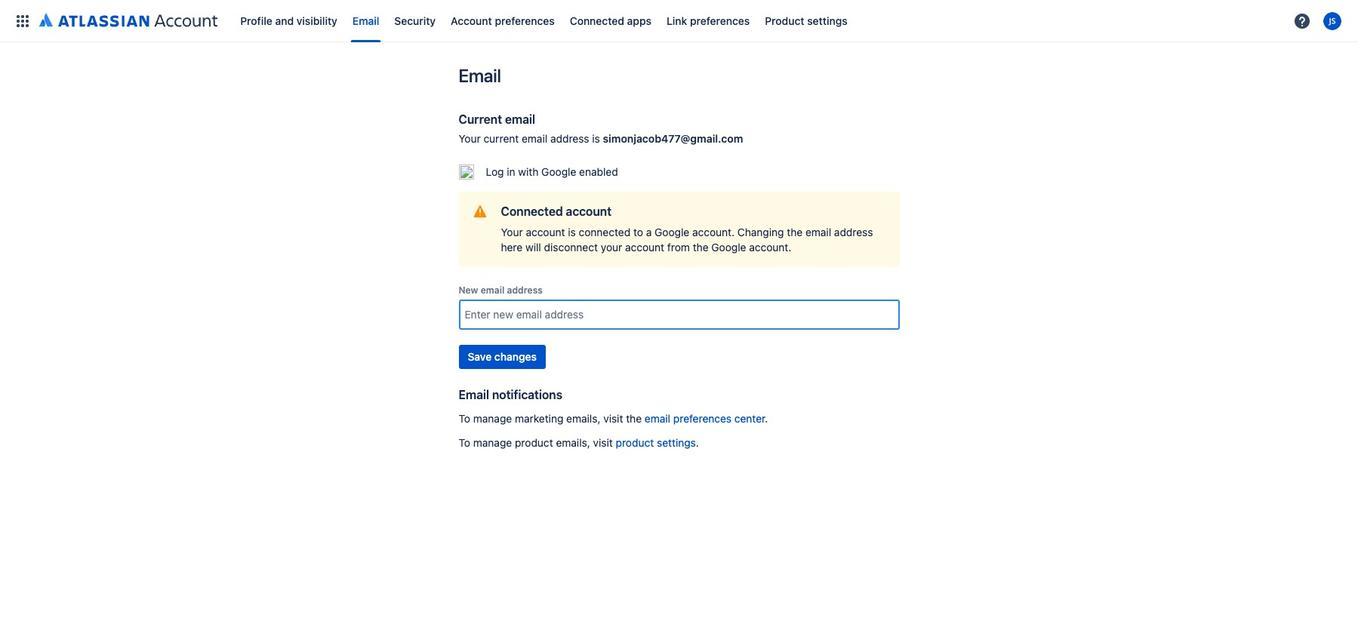Task type: locate. For each thing, give the bounding box(es) containing it.
disconnect
[[544, 241, 598, 254]]

email right new
[[481, 285, 505, 296]]

google down changing in the top right of the page
[[712, 241, 747, 254]]

email
[[353, 14, 379, 27], [459, 65, 501, 86], [459, 388, 489, 402]]

.
[[765, 412, 768, 425], [696, 436, 699, 449]]

1 vertical spatial is
[[568, 226, 576, 239]]

a
[[646, 226, 652, 239]]

0 vertical spatial email
[[353, 14, 379, 27]]

help image
[[1294, 12, 1312, 30]]

settings inside manage profile menu element
[[808, 14, 848, 27]]

link preferences
[[667, 14, 750, 27]]

0 horizontal spatial connected
[[501, 205, 563, 218]]

0 vertical spatial settings
[[808, 14, 848, 27]]

your
[[459, 132, 481, 145], [501, 226, 523, 239]]

account. down changing in the top right of the page
[[749, 241, 792, 254]]

link preferences link
[[662, 9, 755, 33]]

0 vertical spatial connected
[[570, 14, 625, 27]]

connected
[[570, 14, 625, 27], [501, 205, 563, 218]]

2 vertical spatial google
[[712, 241, 747, 254]]

0 vertical spatial is
[[592, 132, 600, 145]]

1 to from the top
[[459, 412, 470, 425]]

your down current at the top left of page
[[459, 132, 481, 145]]

1 horizontal spatial is
[[592, 132, 600, 145]]

security link
[[390, 9, 440, 33]]

1 horizontal spatial .
[[765, 412, 768, 425]]

account
[[566, 205, 612, 218], [526, 226, 565, 239], [625, 241, 665, 254]]

preferences for account preferences
[[495, 14, 555, 27]]

product down to manage marketing emails, visit the email preferences center .
[[616, 436, 654, 449]]

email down save
[[459, 388, 489, 402]]

1 vertical spatial connected
[[501, 205, 563, 218]]

address inside connected account your account is connected to a google account. changing the email address here will disconnect your account from the google account.
[[834, 226, 873, 239]]

security
[[394, 14, 436, 27]]

google
[[542, 165, 576, 178], [655, 226, 690, 239], [712, 241, 747, 254]]

is
[[592, 132, 600, 145], [568, 226, 576, 239]]

banner
[[0, 0, 1359, 42]]

0 vertical spatial address
[[551, 132, 589, 145]]

preferences right link
[[690, 14, 750, 27]]

connected left apps
[[570, 14, 625, 27]]

new email address
[[459, 285, 543, 296]]

current email your current email address is simonjacob477@gmail.com
[[459, 113, 743, 145]]

apps
[[627, 14, 652, 27]]

0 vertical spatial manage
[[473, 412, 512, 425]]

1 vertical spatial address
[[834, 226, 873, 239]]

google up from
[[655, 226, 690, 239]]

emails, up "to manage product emails, visit product settings ."
[[567, 412, 601, 425]]

is up enabled
[[592, 132, 600, 145]]

0 horizontal spatial account.
[[693, 226, 735, 239]]

your inside connected account your account is connected to a google account. changing the email address here will disconnect your account from the google account.
[[501, 226, 523, 239]]

0 vertical spatial .
[[765, 412, 768, 425]]

product settings link
[[761, 9, 852, 33]]

account down 'a'
[[625, 241, 665, 254]]

email up current at the top left of page
[[459, 65, 501, 86]]

connected apps link
[[565, 9, 656, 33]]

product down "marketing"
[[515, 436, 553, 449]]

0 vertical spatial visit
[[604, 412, 623, 425]]

1 horizontal spatial product
[[616, 436, 654, 449]]

google right with
[[542, 165, 576, 178]]

the
[[787, 226, 803, 239], [693, 241, 709, 254], [626, 412, 642, 425]]

product
[[515, 436, 553, 449], [616, 436, 654, 449]]

visit down to manage marketing emails, visit the email preferences center .
[[593, 436, 613, 449]]

address
[[551, 132, 589, 145], [834, 226, 873, 239], [507, 285, 543, 296]]

settings down email preferences center "link"
[[657, 436, 696, 449]]

profile and visibility
[[240, 14, 338, 27]]

1 vertical spatial account
[[526, 226, 565, 239]]

your up here
[[501, 226, 523, 239]]

the right changing in the top right of the page
[[787, 226, 803, 239]]

0 horizontal spatial is
[[568, 226, 576, 239]]

1 horizontal spatial connected
[[570, 14, 625, 27]]

1 horizontal spatial settings
[[808, 14, 848, 27]]

1 vertical spatial google
[[655, 226, 690, 239]]

to for to manage marketing emails, visit the
[[459, 412, 470, 425]]

1 vertical spatial the
[[693, 241, 709, 254]]

1 vertical spatial .
[[696, 436, 699, 449]]

with
[[518, 165, 539, 178]]

marketing
[[515, 412, 564, 425]]

account. left changing in the top right of the page
[[693, 226, 735, 239]]

account up connected
[[566, 205, 612, 218]]

banner containing profile and visibility
[[0, 0, 1359, 42]]

the up product settings link
[[626, 412, 642, 425]]

email right visibility
[[353, 14, 379, 27]]

visit up "to manage product emails, visit product settings ."
[[604, 412, 623, 425]]

profile
[[240, 14, 273, 27]]

0 vertical spatial emails,
[[567, 412, 601, 425]]

New email address field
[[460, 301, 898, 328]]

link
[[667, 14, 687, 27]]

2 horizontal spatial google
[[712, 241, 747, 254]]

0 horizontal spatial address
[[507, 285, 543, 296]]

1 horizontal spatial your
[[501, 226, 523, 239]]

1 vertical spatial to
[[459, 436, 470, 449]]

preferences for link preferences
[[690, 14, 750, 27]]

visibility
[[297, 14, 338, 27]]

2 horizontal spatial account
[[625, 241, 665, 254]]

1 vertical spatial settings
[[657, 436, 696, 449]]

1 manage from the top
[[473, 412, 512, 425]]

preferences left center
[[674, 412, 732, 425]]

0 vertical spatial google
[[542, 165, 576, 178]]

1 horizontal spatial address
[[551, 132, 589, 145]]

your inside "current email your current email address is simonjacob477@gmail.com"
[[459, 132, 481, 145]]

1 vertical spatial emails,
[[556, 436, 590, 449]]

email preferences center link
[[645, 412, 765, 425]]

1 vertical spatial manage
[[473, 436, 512, 449]]

settings
[[808, 14, 848, 27], [657, 436, 696, 449]]

emails,
[[567, 412, 601, 425], [556, 436, 590, 449]]

profile and visibility link
[[236, 9, 342, 33]]

emails, for product
[[556, 436, 590, 449]]

email right changing in the top right of the page
[[806, 226, 832, 239]]

2 horizontal spatial address
[[834, 226, 873, 239]]

visit for the
[[604, 412, 623, 425]]

1 horizontal spatial account
[[566, 205, 612, 218]]

email
[[505, 113, 535, 126], [522, 132, 548, 145], [806, 226, 832, 239], [481, 285, 505, 296], [645, 412, 671, 425]]

is inside "current email your current email address is simonjacob477@gmail.com"
[[592, 132, 600, 145]]

account
[[451, 14, 492, 27]]

account preferences
[[451, 14, 555, 27]]

1 vertical spatial visit
[[593, 436, 613, 449]]

manage profile menu element
[[9, 0, 1289, 42]]

2 horizontal spatial the
[[787, 226, 803, 239]]

settings right 'product'
[[808, 14, 848, 27]]

visit
[[604, 412, 623, 425], [593, 436, 613, 449]]

will
[[526, 241, 541, 254]]

is inside connected account your account is connected to a google account. changing the email address here will disconnect your account from the google account.
[[568, 226, 576, 239]]

0 horizontal spatial google
[[542, 165, 576, 178]]

preferences right account
[[495, 14, 555, 27]]

email inside connected account your account is connected to a google account. changing the email address here will disconnect your account from the google account.
[[806, 226, 832, 239]]

0 vertical spatial to
[[459, 412, 470, 425]]

connected
[[579, 226, 631, 239]]

2 manage from the top
[[473, 436, 512, 449]]

1 vertical spatial your
[[501, 226, 523, 239]]

0 vertical spatial your
[[459, 132, 481, 145]]

save changes
[[468, 350, 537, 363]]

email up current
[[505, 113, 535, 126]]

account up "will"
[[526, 226, 565, 239]]

2 to from the top
[[459, 436, 470, 449]]

switch to... image
[[14, 12, 32, 30]]

manage
[[473, 412, 512, 425], [473, 436, 512, 449]]

is up disconnect
[[568, 226, 576, 239]]

the right from
[[693, 241, 709, 254]]

1 horizontal spatial account.
[[749, 241, 792, 254]]

0 horizontal spatial product
[[515, 436, 553, 449]]

emails, down "marketing"
[[556, 436, 590, 449]]

connected inside manage profile menu element
[[570, 14, 625, 27]]

to
[[459, 412, 470, 425], [459, 436, 470, 449]]

connected inside connected account your account is connected to a google account. changing the email address here will disconnect your account from the google account.
[[501, 205, 563, 218]]

account.
[[693, 226, 735, 239], [749, 241, 792, 254]]

2 vertical spatial the
[[626, 412, 642, 425]]

0 horizontal spatial settings
[[657, 436, 696, 449]]

0 vertical spatial the
[[787, 226, 803, 239]]

center
[[735, 412, 765, 425]]

preferences
[[495, 14, 555, 27], [690, 14, 750, 27], [674, 412, 732, 425]]

connected up "will"
[[501, 205, 563, 218]]

changing
[[738, 226, 784, 239]]

0 horizontal spatial your
[[459, 132, 481, 145]]



Task type: describe. For each thing, give the bounding box(es) containing it.
here
[[501, 241, 523, 254]]

notifications
[[492, 388, 563, 402]]

0 vertical spatial account
[[566, 205, 612, 218]]

1 horizontal spatial the
[[693, 241, 709, 254]]

1 horizontal spatial google
[[655, 226, 690, 239]]

your
[[601, 241, 623, 254]]

email notifications
[[459, 388, 563, 402]]

connected account your account is connected to a google account. changing the email address here will disconnect your account from the google account.
[[501, 205, 873, 254]]

1 vertical spatial email
[[459, 65, 501, 86]]

in
[[507, 165, 515, 178]]

address inside "current email your current email address is simonjacob477@gmail.com"
[[551, 132, 589, 145]]

0 horizontal spatial the
[[626, 412, 642, 425]]

log
[[486, 165, 504, 178]]

to manage product emails, visit product settings .
[[459, 436, 699, 449]]

enabled
[[579, 165, 618, 178]]

2 product from the left
[[616, 436, 654, 449]]

changes
[[495, 350, 537, 363]]

2 vertical spatial email
[[459, 388, 489, 402]]

connected for apps
[[570, 14, 625, 27]]

0 vertical spatial account.
[[693, 226, 735, 239]]

0 horizontal spatial .
[[696, 436, 699, 449]]

visit for product
[[593, 436, 613, 449]]

to
[[634, 226, 643, 239]]

email right current
[[522, 132, 548, 145]]

2 vertical spatial address
[[507, 285, 543, 296]]

manage for product
[[473, 436, 512, 449]]

product settings
[[765, 14, 848, 27]]

connected for account
[[501, 205, 563, 218]]

1 product from the left
[[515, 436, 553, 449]]

connected apps
[[570, 14, 652, 27]]

simonjacob477@gmail.com
[[603, 132, 743, 145]]

current
[[459, 113, 502, 126]]

to for to manage product emails, visit
[[459, 436, 470, 449]]

email up product settings link
[[645, 412, 671, 425]]

0 horizontal spatial account
[[526, 226, 565, 239]]

new
[[459, 285, 478, 296]]

current
[[484, 132, 519, 145]]

your for connected
[[501, 226, 523, 239]]

your for current
[[459, 132, 481, 145]]

product
[[765, 14, 805, 27]]

to manage marketing emails, visit the email preferences center .
[[459, 412, 768, 425]]

from
[[668, 241, 690, 254]]

and
[[275, 14, 294, 27]]

log in with google enabled
[[486, 165, 618, 178]]

product settings link
[[616, 436, 696, 449]]

save changes button
[[459, 345, 546, 369]]

account preferences link
[[446, 9, 559, 33]]

1 vertical spatial account.
[[749, 241, 792, 254]]

save
[[468, 350, 492, 363]]

emails, for marketing
[[567, 412, 601, 425]]

email link
[[348, 9, 384, 33]]

account image
[[1324, 12, 1342, 30]]

email inside manage profile menu element
[[353, 14, 379, 27]]

manage for marketing
[[473, 412, 512, 425]]

2 vertical spatial account
[[625, 241, 665, 254]]



Task type: vqa. For each thing, say whether or not it's contained in the screenshot.
the right the Google
yes



